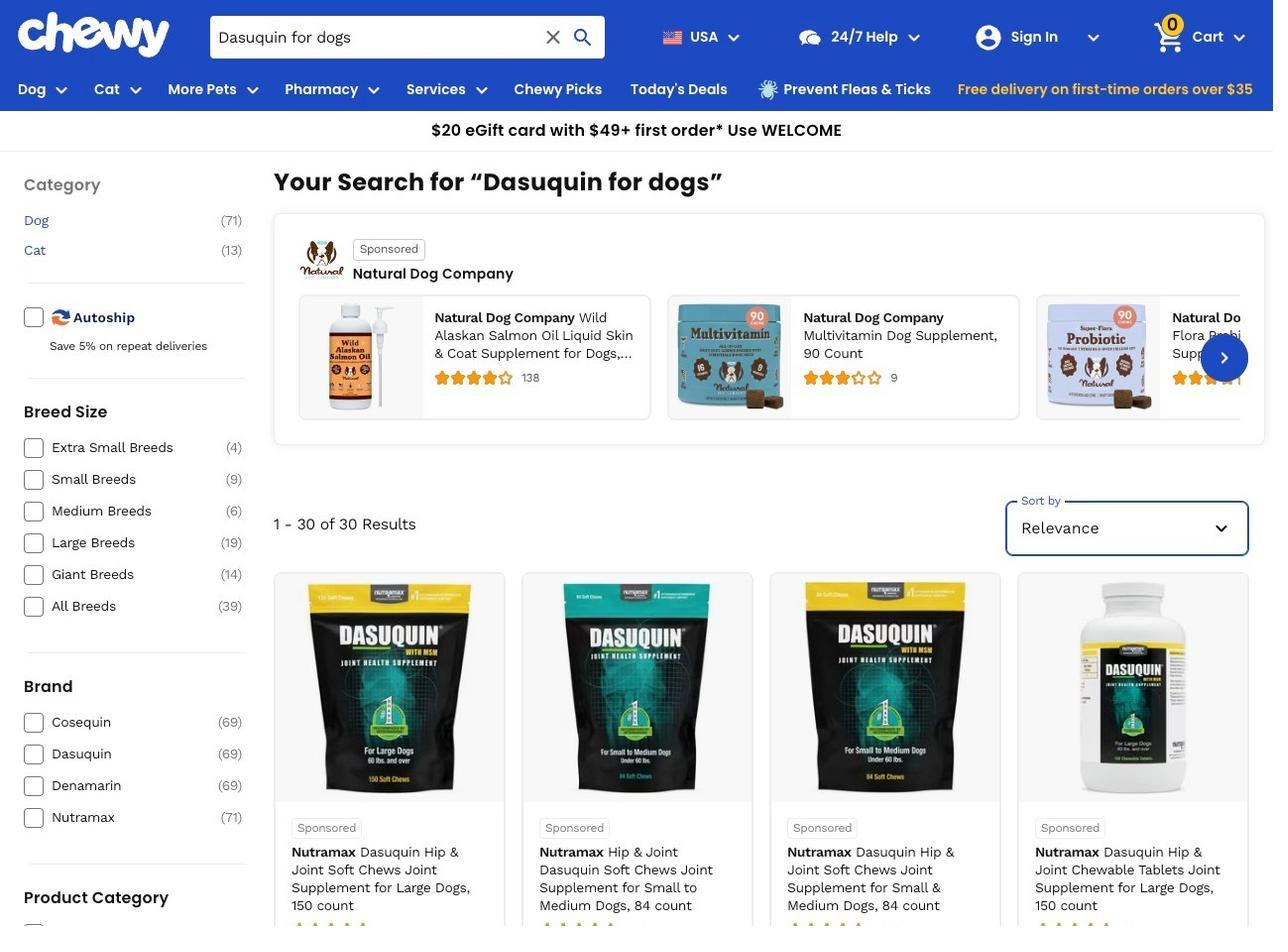 Task type: locate. For each thing, give the bounding box(es) containing it.
Search text field
[[210, 16, 606, 59]]

natural dog company wild alaskan salmon oil liquid skin & coat supplement for dogs, 32-oz bottle image
[[308, 304, 415, 411]]

1 horizontal spatial menu image
[[241, 78, 265, 102]]

1 horizontal spatial menu image
[[362, 78, 386, 102]]

natural dog company multivitamin dog supplement, 90 count image
[[677, 304, 784, 411]]

0 horizontal spatial menu image
[[50, 78, 74, 102]]

1 menu image from the left
[[124, 78, 148, 102]]

chewy support image
[[798, 24, 824, 50]]

menu image down the product search box
[[362, 78, 386, 102]]

Product search field
[[210, 16, 606, 59]]

submit search image
[[572, 25, 596, 49]]

2 horizontal spatial menu image
[[470, 78, 494, 102]]

menu image
[[50, 78, 74, 102], [241, 78, 265, 102], [470, 78, 494, 102]]

list
[[299, 295, 1274, 421]]

site banner
[[0, 0, 1274, 152]]

natural dog company super-flora probiotic chews dog supplement, 90 count image
[[1046, 304, 1153, 411]]

0 horizontal spatial menu image
[[124, 78, 148, 102]]

menu image down chewy home image
[[124, 78, 148, 102]]

menu image
[[124, 78, 148, 102], [362, 78, 386, 102]]

cart menu image
[[1228, 25, 1252, 49]]

account menu image
[[1082, 25, 1106, 49]]

2 menu image from the left
[[362, 78, 386, 102]]

nutramax dasuquin hip & joint soft chews joint supplement for large dogs, 150 count image
[[284, 582, 496, 795]]



Task type: vqa. For each thing, say whether or not it's contained in the screenshot.
Account menu icon
yes



Task type: describe. For each thing, give the bounding box(es) containing it.
1 menu image from the left
[[50, 78, 74, 102]]

chewy home image
[[17, 12, 171, 58]]

header image image
[[299, 240, 345, 280]]

3 menu image from the left
[[470, 78, 494, 102]]

change region menu image
[[723, 25, 746, 49]]

2 menu image from the left
[[241, 78, 265, 102]]

nutramax dasuquin hip & joint soft chews joint supplement for small & medium dogs, 84 count image
[[780, 582, 992, 795]]

delete search image
[[542, 25, 566, 49]]

nutramax hip & joint dasuquin soft chews joint supplement for small to medium dogs, 84 count image
[[532, 582, 744, 795]]

items image
[[1152, 20, 1187, 55]]

help menu image
[[902, 25, 926, 49]]



